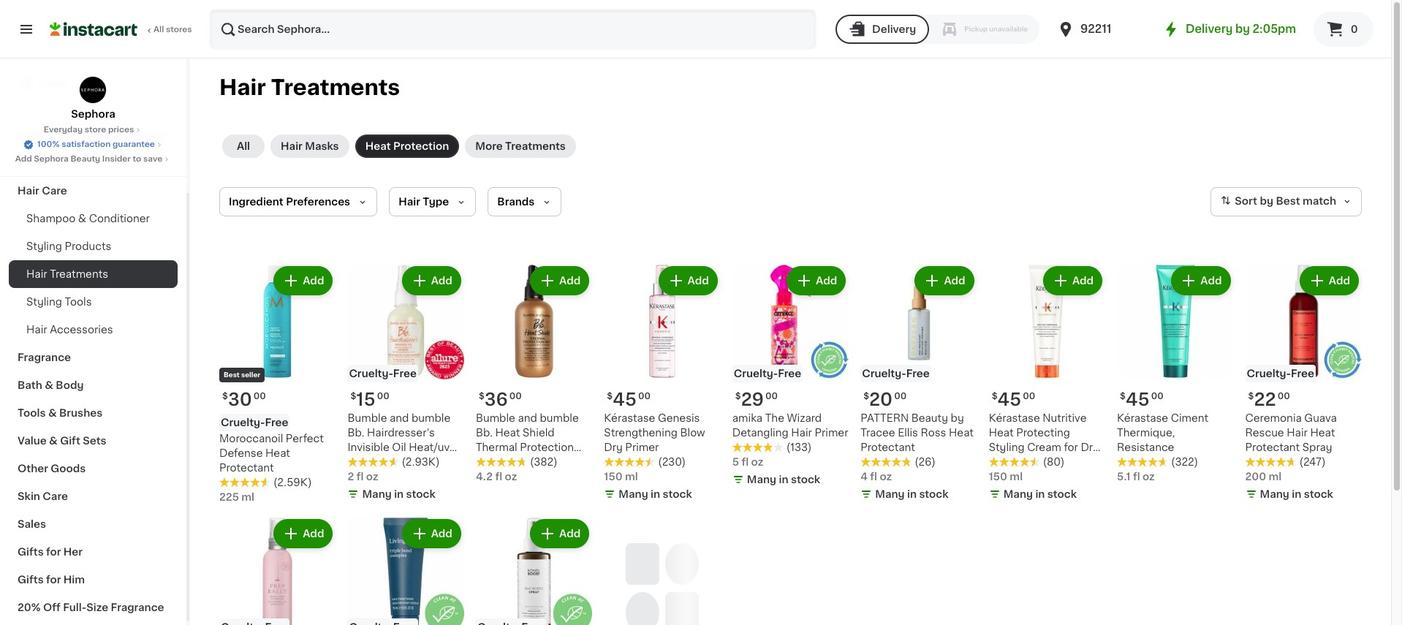 Task type: vqa. For each thing, say whether or not it's contained in the screenshot.


Task type: describe. For each thing, give the bounding box(es) containing it.
many for (247)
[[1260, 489, 1290, 500]]

best for best seller
[[224, 372, 240, 378]]

fragrance inside fragrance link
[[18, 352, 71, 363]]

goods
[[51, 464, 86, 474]]

add button for kérastase nutritive heat protecting styling cream for dry hair
[[1045, 268, 1101, 294]]

store
[[85, 126, 106, 134]]

00 for kérastase nutritive heat protecting styling cream for dry hair
[[1023, 392, 1035, 401]]

150 ml for kérastase nutritive heat protecting styling cream for dry hair
[[989, 472, 1023, 482]]

hair left masks at the left of the page
[[281, 141, 303, 151]]

by for sort
[[1260, 196, 1274, 206]]

all stores
[[154, 26, 192, 34]]

care for skin care
[[43, 491, 68, 502]]

hair accessories
[[26, 325, 113, 335]]

cruelty-free for 22
[[1247, 369, 1315, 379]]

hair care
[[18, 186, 67, 196]]

cruelty- for 20
[[862, 369, 906, 379]]

primer inside bumble and bumble bb. hairdresser's invisible oil heat/uv protective primer
[[403, 457, 437, 468]]

free for 29
[[778, 369, 801, 379]]

heat right masks at the left of the page
[[365, 141, 391, 151]]

fl for 45
[[1133, 472, 1140, 482]]

heat/uv
[[409, 443, 450, 453]]

92211 button
[[1057, 9, 1145, 50]]

moroccanoil
[[219, 434, 283, 444]]

ml for protectant
[[1269, 472, 1282, 482]]

add for kérastase ciment thermique, resistance
[[1201, 276, 1222, 286]]

shampoo & conditioner link
[[9, 205, 178, 232]]

20
[[869, 391, 893, 408]]

pattern beauty by tracee ellis ross  heat protectant
[[861, 413, 974, 453]]

$ 22 00
[[1248, 391, 1290, 408]]

conditioner
[[89, 213, 150, 224]]

$ 15 00
[[351, 391, 389, 408]]

makeup link
[[9, 149, 178, 177]]

add button for amika the wizard detangling hair primer
[[788, 268, 845, 294]]

products
[[65, 241, 111, 252]]

cruelty- up moroccanoil
[[221, 418, 265, 428]]

2
[[348, 472, 354, 482]]

5 fl oz
[[732, 457, 764, 468]]

styling for styling products
[[26, 241, 62, 252]]

beauty inside pattern beauty by tracee ellis ross  heat protectant
[[911, 413, 948, 424]]

225
[[219, 492, 239, 503]]

ingredient
[[229, 197, 283, 207]]

(2.59k)
[[273, 478, 312, 488]]

36
[[485, 391, 508, 408]]

product group containing 15
[[348, 263, 464, 505]]

many in stock for (26)
[[875, 489, 949, 500]]

5
[[732, 457, 739, 468]]

hair up styling tools
[[26, 269, 47, 279]]

ready
[[92, 130, 126, 140]]

4
[[861, 472, 868, 482]]

$ for kérastase ciment thermique, resistance
[[1120, 392, 1126, 401]]

(230)
[[658, 457, 686, 468]]

150 ml for kérastase genesis strengthening blow dry primer
[[604, 472, 638, 482]]

primer for 45
[[625, 443, 659, 453]]

$ for amika the wizard detangling hair primer
[[735, 392, 741, 401]]

0 vertical spatial protection
[[393, 141, 449, 151]]

bumble for 36
[[540, 413, 579, 424]]

cruelty-free for 15
[[349, 369, 417, 379]]

oz for 15
[[366, 472, 378, 482]]

100% satisfaction guarantee
[[37, 140, 155, 148]]

(133)
[[787, 443, 812, 453]]

$ 20 00
[[864, 391, 907, 408]]

cream
[[1027, 443, 1061, 453]]

gifts for gifts for him
[[18, 575, 44, 585]]

& for bath
[[45, 380, 53, 390]]

1 horizontal spatial beauty
[[128, 130, 166, 140]]

gifts for him link
[[9, 566, 178, 594]]

100%
[[37, 140, 60, 148]]

styling products link
[[9, 232, 178, 260]]

add button for bumble and bumble bb. hairdresser's invisible oil heat/uv protective primer
[[403, 268, 460, 294]]

hair masks
[[281, 141, 339, 151]]

best match
[[1276, 196, 1336, 206]]

bath & body
[[18, 380, 84, 390]]

2 fl oz
[[348, 472, 378, 482]]

detangling
[[732, 428, 789, 438]]

add button for pattern beauty by tracee ellis ross  heat protectant
[[916, 268, 973, 294]]

heat inside bumble and bumble bb. heat shield thermal protection mist
[[495, 428, 520, 438]]

in for (2.93k)
[[394, 489, 404, 500]]

other
[[18, 464, 48, 474]]

brushes
[[59, 408, 103, 418]]

blow
[[680, 428, 705, 438]]

oz for 29
[[751, 457, 764, 468]]

hair up all link on the top of page
[[219, 77, 266, 98]]

bumble for 15
[[348, 413, 387, 424]]

bumble for 15
[[412, 413, 451, 424]]

everyday store prices link
[[44, 124, 143, 136]]

many in stock for (247)
[[1260, 489, 1333, 500]]

hair down styling tools
[[26, 325, 47, 335]]

0 vertical spatial hair treatments
[[219, 77, 400, 98]]

bb. for 15
[[348, 428, 364, 438]]

tools & brushes link
[[9, 399, 178, 427]]

45 for kérastase ciment thermique, resistance
[[1126, 391, 1150, 408]]

$ 45 00 for kérastase genesis strengthening blow dry primer
[[607, 391, 651, 408]]

$ 45 00 for kérastase nutritive heat protecting styling cream for dry hair
[[992, 391, 1035, 408]]

sephora link
[[71, 76, 115, 121]]

full-
[[63, 602, 86, 613]]

buy
[[41, 49, 62, 59]]

ingredient preferences button
[[219, 187, 377, 216]]

delivery by 2:05pm
[[1186, 23, 1296, 34]]

free for 22
[[1291, 369, 1315, 379]]

bath
[[18, 380, 42, 390]]

for for him
[[46, 575, 61, 585]]

free for 20
[[906, 369, 930, 379]]

(26)
[[915, 457, 936, 468]]

spray
[[1303, 443, 1333, 453]]

product group containing 36
[[476, 263, 592, 484]]

wizard
[[787, 413, 822, 424]]

1 vertical spatial treatments
[[505, 141, 566, 151]]

00 for bumble and bumble bb. heat shield thermal protection mist
[[509, 392, 522, 401]]

defense
[[219, 448, 263, 459]]

hair down makeup
[[18, 186, 39, 196]]

styling inside kérastase nutritive heat protecting styling cream for dry hair
[[989, 443, 1025, 453]]

heat inside moroccanoil perfect defense heat protectant
[[265, 448, 290, 459]]

hair treatments link
[[9, 260, 178, 288]]

all stores link
[[50, 9, 193, 50]]

all link
[[222, 135, 265, 158]]

more treatments
[[475, 141, 566, 151]]

sort by
[[1235, 196, 1274, 206]]

more
[[475, 141, 503, 151]]

stores
[[166, 26, 192, 34]]

kérastase ciment thermique, resistance
[[1117, 413, 1209, 453]]

makeup
[[18, 158, 60, 168]]

styling for styling tools
[[26, 297, 62, 307]]

the
[[765, 413, 784, 424]]

her
[[63, 547, 83, 557]]

cruelty-free for 20
[[862, 369, 930, 379]]

many for (133)
[[747, 475, 777, 485]]

by for delivery
[[1236, 23, 1250, 34]]

seller
[[241, 372, 260, 378]]

2:05pm
[[1253, 23, 1296, 34]]

product group containing 29
[[732, 263, 849, 490]]

fl for 29
[[742, 457, 749, 468]]

fragrance link
[[9, 344, 178, 371]]

invisible
[[348, 443, 390, 453]]

0 button
[[1314, 12, 1374, 47]]

add button for ceremonia guava rescue hair heat protectant spray
[[1301, 268, 1358, 294]]

2 vertical spatial treatments
[[50, 269, 108, 279]]

200
[[1245, 472, 1266, 482]]

kérastase for thermique,
[[1117, 413, 1168, 424]]

add button for moroccanoil perfect defense heat protectant
[[275, 268, 332, 294]]

all for all stores
[[154, 26, 164, 34]]

thermal
[[476, 443, 517, 453]]

best seller
[[224, 372, 260, 378]]

hairdresser's
[[367, 428, 435, 438]]

22
[[1254, 391, 1276, 408]]

cruelty-free for 29
[[734, 369, 801, 379]]

strengthening
[[604, 428, 678, 438]]

all for all
[[237, 141, 250, 151]]

ciment
[[1171, 413, 1209, 424]]

Search field
[[211, 10, 815, 48]]

shield
[[523, 428, 555, 438]]

to
[[133, 155, 141, 163]]

mist
[[476, 457, 498, 468]]

fl for 15
[[357, 472, 364, 482]]

holiday party ready beauty link
[[9, 121, 178, 149]]

prices
[[108, 126, 134, 134]]

again
[[74, 49, 103, 59]]

free for 15
[[393, 369, 417, 379]]

brands button
[[488, 187, 562, 216]]

add for kérastase genesis strengthening blow dry primer
[[688, 276, 709, 286]]

hair inside ceremonia guava rescue hair heat protectant spray
[[1287, 428, 1308, 438]]



Task type: locate. For each thing, give the bounding box(es) containing it.
1 45 from the left
[[613, 391, 637, 408]]

all inside all stores 'link'
[[154, 26, 164, 34]]

stock down the (133) at bottom
[[791, 475, 820, 485]]

0 horizontal spatial all
[[154, 26, 164, 34]]

bumble up 'shield'
[[540, 413, 579, 424]]

1 horizontal spatial dry
[[1081, 443, 1100, 453]]

2 bumble from the left
[[476, 413, 515, 424]]

3 45 from the left
[[998, 391, 1022, 408]]

in for (80)
[[1036, 489, 1045, 500]]

1 vertical spatial fragrance
[[111, 602, 164, 613]]

dry inside kérastase nutritive heat protecting styling cream for dry hair
[[1081, 443, 1100, 453]]

add button for kérastase genesis strengthening blow dry primer
[[660, 268, 716, 294]]

in for (230)
[[651, 489, 660, 500]]

sephora inside add sephora beauty insider to save link
[[34, 155, 69, 163]]

many in stock down (26)
[[875, 489, 949, 500]]

0 horizontal spatial beauty
[[71, 155, 100, 163]]

1 horizontal spatial primer
[[625, 443, 659, 453]]

kérastase up strengthening
[[604, 413, 655, 424]]

kérastase up protecting
[[989, 413, 1040, 424]]

care for hair care
[[42, 186, 67, 196]]

2 horizontal spatial protectant
[[1245, 443, 1300, 453]]

1 horizontal spatial delivery
[[1186, 23, 1233, 34]]

service type group
[[836, 15, 1040, 44]]

2 horizontal spatial treatments
[[505, 141, 566, 151]]

1 horizontal spatial 150 ml
[[989, 472, 1023, 482]]

3 00 from the left
[[638, 392, 651, 401]]

& right bath on the left bottom
[[45, 380, 53, 390]]

0 vertical spatial treatments
[[271, 77, 400, 98]]

cruelty- up "$ 20 00"
[[862, 369, 906, 379]]

by right "sort"
[[1260, 196, 1274, 206]]

add for moroccanoil perfect defense heat protectant
[[303, 276, 324, 286]]

in down the (133) at bottom
[[779, 475, 789, 485]]

hair up spray
[[1287, 428, 1308, 438]]

1 horizontal spatial best
[[1276, 196, 1300, 206]]

it
[[64, 49, 71, 59]]

more treatments link
[[465, 135, 576, 158]]

4 fl oz
[[861, 472, 892, 482]]

free up hairdresser's
[[393, 369, 417, 379]]

2 150 from the left
[[989, 472, 1007, 482]]

fl
[[742, 457, 749, 468], [357, 472, 364, 482], [870, 472, 877, 482], [1133, 472, 1140, 482], [495, 472, 502, 482]]

everyday
[[44, 126, 83, 134]]

beauty
[[128, 130, 166, 140], [71, 155, 100, 163], [911, 413, 948, 424]]

product group
[[219, 263, 336, 505], [348, 263, 464, 505], [476, 263, 592, 484], [604, 263, 721, 505], [732, 263, 849, 490], [861, 263, 977, 505], [989, 263, 1106, 505], [1117, 263, 1234, 484], [1245, 263, 1362, 505], [219, 516, 336, 625], [348, 516, 464, 625], [476, 516, 592, 625]]

45 for kérastase genesis strengthening blow dry primer
[[613, 391, 637, 408]]

many in stock for (2.93k)
[[362, 489, 436, 500]]

heat inside ceremonia guava rescue hair heat protectant spray
[[1310, 428, 1335, 438]]

00 inside "$ 20 00"
[[894, 392, 907, 401]]

lists
[[41, 78, 66, 88]]

other goods
[[18, 464, 86, 474]]

primer inside amika the wizard detangling hair primer
[[815, 428, 848, 438]]

sets
[[83, 436, 106, 446]]

1 horizontal spatial 150
[[989, 472, 1007, 482]]

kérastase
[[604, 413, 655, 424], [1117, 413, 1168, 424], [989, 413, 1040, 424]]

00 for kérastase genesis strengthening blow dry primer
[[638, 392, 651, 401]]

$ 29 00
[[735, 391, 778, 408]]

$ inside "$ 20 00"
[[864, 392, 869, 401]]

oz for 36
[[505, 472, 517, 482]]

heat left protecting
[[989, 428, 1014, 438]]

free up "$ 20 00"
[[906, 369, 930, 379]]

$ up invisible
[[351, 392, 356, 401]]

other goods link
[[9, 455, 178, 483]]

tools
[[65, 297, 92, 307], [18, 408, 46, 418]]

by inside delivery by 2:05pm link
[[1236, 23, 1250, 34]]

and up 'shield'
[[518, 413, 537, 424]]

$ for pattern beauty by tracee ellis ross  heat protectant
[[864, 392, 869, 401]]

cruelty-free up $ 22 00
[[1247, 369, 1315, 379]]

heat inside kérastase nutritive heat protecting styling cream for dry hair
[[989, 428, 1014, 438]]

cruelty- up '$ 29 00'
[[734, 369, 778, 379]]

guava
[[1305, 413, 1337, 424]]

and for 15
[[390, 413, 409, 424]]

treatments up masks at the left of the page
[[271, 77, 400, 98]]

8 00 from the left
[[1023, 392, 1035, 401]]

$ for bumble and bumble bb. heat shield thermal protection mist
[[479, 392, 485, 401]]

None search field
[[209, 9, 817, 50]]

92211
[[1081, 23, 1112, 34]]

ml for cream
[[1010, 472, 1023, 482]]

2 horizontal spatial primer
[[815, 428, 848, 438]]

for inside the gifts for him link
[[46, 575, 61, 585]]

in for (133)
[[779, 475, 789, 485]]

5 00 from the left
[[1151, 392, 1164, 401]]

for inside gifts for her link
[[46, 547, 61, 557]]

care inside 'link'
[[43, 491, 68, 502]]

2 $ 45 00 from the left
[[1120, 391, 1164, 408]]

add for bumble and bumble bb. hairdresser's invisible oil heat/uv protective primer
[[431, 276, 452, 286]]

in for (26)
[[907, 489, 917, 500]]

protective
[[348, 457, 400, 468]]

7 $ from the left
[[735, 392, 741, 401]]

tools & brushes
[[18, 408, 103, 418]]

beauty up the save
[[128, 130, 166, 140]]

45 up thermique, at the bottom right of page
[[1126, 391, 1150, 408]]

many down cream
[[1004, 489, 1033, 500]]

1 gifts from the top
[[18, 547, 44, 557]]

bumble inside bumble and bumble bb. heat shield thermal protection mist
[[540, 413, 579, 424]]

225 ml
[[219, 492, 254, 503]]

$ inside $ 30 00
[[222, 392, 228, 401]]

kérastase for strengthening
[[604, 413, 655, 424]]

0 vertical spatial best
[[1276, 196, 1300, 206]]

bb. inside bumble and bumble bb. heat shield thermal protection mist
[[476, 428, 493, 438]]

match
[[1303, 196, 1336, 206]]

protection inside bumble and bumble bb. heat shield thermal protection mist
[[520, 443, 574, 453]]

9 $ from the left
[[1248, 392, 1254, 401]]

heat right ross
[[949, 428, 974, 438]]

2 vertical spatial primer
[[403, 457, 437, 468]]

instacart logo image
[[50, 20, 137, 38]]

stock down (230)
[[663, 489, 692, 500]]

styling inside styling products link
[[26, 241, 62, 252]]

fl right 5
[[742, 457, 749, 468]]

0 horizontal spatial bumble
[[412, 413, 451, 424]]

party
[[61, 130, 89, 140]]

29
[[741, 391, 764, 408]]

oz right 5
[[751, 457, 764, 468]]

styling inside styling tools link
[[26, 297, 62, 307]]

sephora logo image
[[79, 76, 107, 104]]

3 $ 45 00 from the left
[[992, 391, 1035, 408]]

2 gifts from the top
[[18, 575, 44, 585]]

for inside kérastase nutritive heat protecting styling cream for dry hair
[[1064, 443, 1078, 453]]

primer inside kérastase genesis strengthening blow dry primer
[[625, 443, 659, 453]]

many in stock down (230)
[[619, 489, 692, 500]]

1 150 ml from the left
[[604, 472, 638, 482]]

00 for bumble and bumble bb. hairdresser's invisible oil heat/uv protective primer
[[377, 392, 389, 401]]

1 vertical spatial primer
[[625, 443, 659, 453]]

2 vertical spatial by
[[951, 413, 964, 424]]

1 and from the left
[[390, 413, 409, 424]]

and inside bumble and bumble bb. hairdresser's invisible oil heat/uv protective primer
[[390, 413, 409, 424]]

by right the pattern at the bottom right of the page
[[951, 413, 964, 424]]

stock down (26)
[[919, 489, 949, 500]]

45 up strengthening
[[613, 391, 637, 408]]

product group containing 30
[[219, 263, 336, 505]]

protectant inside pattern beauty by tracee ellis ross  heat protectant
[[861, 443, 915, 453]]

oz for 20
[[880, 472, 892, 482]]

1 vertical spatial styling
[[26, 297, 62, 307]]

many in stock down the (133) at bottom
[[747, 475, 820, 485]]

1 horizontal spatial and
[[518, 413, 537, 424]]

0 horizontal spatial kérastase
[[604, 413, 655, 424]]

9 00 from the left
[[1278, 392, 1290, 401]]

for for her
[[46, 547, 61, 557]]

tools inside tools & brushes link
[[18, 408, 46, 418]]

cruelty- up $ 22 00
[[1247, 369, 1291, 379]]

many down strengthening
[[619, 489, 648, 500]]

bumble up heat/uv
[[412, 413, 451, 424]]

bumble inside bumble and bumble bb. hairdresser's invisible oil heat/uv protective primer
[[348, 413, 387, 424]]

0 vertical spatial fragrance
[[18, 352, 71, 363]]

styling up hair accessories
[[26, 297, 62, 307]]

protection
[[393, 141, 449, 151], [520, 443, 574, 453]]

fragrance up the bath & body
[[18, 352, 71, 363]]

1 bumble from the left
[[348, 413, 387, 424]]

0 horizontal spatial bumble
[[348, 413, 387, 424]]

and inside bumble and bumble bb. heat shield thermal protection mist
[[518, 413, 537, 424]]

150 for kérastase genesis strengthening blow dry primer
[[604, 472, 623, 482]]

0 horizontal spatial 150
[[604, 472, 623, 482]]

many in stock for (230)
[[619, 489, 692, 500]]

care right skin on the left bottom
[[43, 491, 68, 502]]

0 vertical spatial tools
[[65, 297, 92, 307]]

kérastase for heat
[[989, 413, 1040, 424]]

cruelty- for 22
[[1247, 369, 1291, 379]]

0 horizontal spatial protectant
[[219, 463, 274, 473]]

guarantee
[[113, 140, 155, 148]]

00
[[253, 392, 266, 401], [377, 392, 389, 401], [638, 392, 651, 401], [894, 392, 907, 401], [1151, 392, 1164, 401], [509, 392, 522, 401], [765, 392, 778, 401], [1023, 392, 1035, 401], [1278, 392, 1290, 401]]

protectant inside ceremonia guava rescue hair heat protectant spray
[[1245, 443, 1300, 453]]

insider
[[102, 155, 131, 163]]

1 bumble from the left
[[412, 413, 451, 424]]

many for (26)
[[875, 489, 905, 500]]

hair type
[[399, 197, 449, 207]]

cruelty-free
[[349, 369, 417, 379], [862, 369, 930, 379], [734, 369, 801, 379], [1247, 369, 1315, 379], [221, 418, 288, 428]]

1 vertical spatial protection
[[520, 443, 574, 453]]

0 vertical spatial styling
[[26, 241, 62, 252]]

0 vertical spatial beauty
[[128, 130, 166, 140]]

00 for kérastase ciment thermique, resistance
[[1151, 392, 1164, 401]]

0 vertical spatial care
[[42, 186, 67, 196]]

kérastase inside kérastase genesis strengthening blow dry primer
[[604, 413, 655, 424]]

$ for bumble and bumble bb. hairdresser's invisible oil heat/uv protective primer
[[351, 392, 356, 401]]

kérastase nutritive heat protecting styling cream for dry hair
[[989, 413, 1100, 468]]

150 down kérastase nutritive heat protecting styling cream for dry hair
[[989, 472, 1007, 482]]

0 vertical spatial all
[[154, 26, 164, 34]]

cruelty- for 29
[[734, 369, 778, 379]]

2 00 from the left
[[377, 392, 389, 401]]

00 inside $ 22 00
[[1278, 392, 1290, 401]]

gifts
[[18, 547, 44, 557], [18, 575, 44, 585]]

ross
[[921, 428, 946, 438]]

primer down wizard
[[815, 428, 848, 438]]

1 vertical spatial sephora
[[34, 155, 69, 163]]

ml down kérastase nutritive heat protecting styling cream for dry hair
[[1010, 472, 1023, 482]]

2 kérastase from the left
[[1117, 413, 1168, 424]]

bumble
[[412, 413, 451, 424], [540, 413, 579, 424]]

for left her
[[46, 547, 61, 557]]

value & gift sets link
[[9, 427, 178, 455]]

$ inside $ 15 00
[[351, 392, 356, 401]]

sort
[[1235, 196, 1258, 206]]

fl for 20
[[870, 472, 877, 482]]

7 00 from the left
[[765, 392, 778, 401]]

fl right 4.2
[[495, 472, 502, 482]]

1 horizontal spatial $ 45 00
[[992, 391, 1035, 408]]

1 vertical spatial gifts
[[18, 575, 44, 585]]

holiday
[[18, 130, 58, 140]]

stock for (80)
[[1048, 489, 1077, 500]]

2 horizontal spatial beauty
[[911, 413, 948, 424]]

stock for (26)
[[919, 489, 949, 500]]

many for (80)
[[1004, 489, 1033, 500]]

4 $ from the left
[[864, 392, 869, 401]]

00 up protecting
[[1023, 392, 1035, 401]]

0 horizontal spatial best
[[224, 372, 240, 378]]

in for (247)
[[1292, 489, 1302, 500]]

bumble down 15
[[348, 413, 387, 424]]

hair treatments up hair masks
[[219, 77, 400, 98]]

1 vertical spatial care
[[43, 491, 68, 502]]

bumble for 36
[[476, 413, 515, 424]]

primer for 29
[[815, 428, 848, 438]]

Best match Sort by field
[[1211, 187, 1362, 216]]

150 for kérastase nutritive heat protecting styling cream for dry hair
[[989, 472, 1007, 482]]

0 horizontal spatial 45
[[613, 391, 637, 408]]

3 $ from the left
[[607, 392, 613, 401]]

oz for 45
[[1143, 472, 1155, 482]]

2 horizontal spatial 45
[[1126, 391, 1150, 408]]

2 and from the left
[[518, 413, 537, 424]]

gifts for her link
[[9, 538, 178, 566]]

best inside field
[[1276, 196, 1300, 206]]

and for 36
[[518, 413, 537, 424]]

0 horizontal spatial protection
[[393, 141, 449, 151]]

cruelty- up $ 15 00
[[349, 369, 393, 379]]

150 ml down strengthening
[[604, 472, 638, 482]]

00 right 22
[[1278, 392, 1290, 401]]

1 horizontal spatial bb.
[[476, 428, 493, 438]]

many in stock for (80)
[[1004, 489, 1077, 500]]

sephora up store
[[71, 109, 115, 119]]

add for ceremonia guava rescue hair heat protectant spray
[[1329, 276, 1350, 286]]

by inside pattern beauty by tracee ellis ross  heat protectant
[[951, 413, 964, 424]]

ceremonia guava rescue hair heat protectant spray
[[1245, 413, 1337, 453]]

0 horizontal spatial tools
[[18, 408, 46, 418]]

hair inside kérastase nutritive heat protecting styling cream for dry hair
[[989, 457, 1010, 468]]

preferences
[[286, 197, 350, 207]]

1 horizontal spatial bumble
[[476, 413, 515, 424]]

$ 45 00 up thermique, at the bottom right of page
[[1120, 391, 1164, 408]]

sephora
[[71, 109, 115, 119], [34, 155, 69, 163]]

5.1 fl oz
[[1117, 472, 1155, 482]]

0 vertical spatial by
[[1236, 23, 1250, 34]]

ml right 225
[[241, 492, 254, 503]]

(322)
[[1171, 457, 1198, 468]]

00 inside $ 30 00
[[253, 392, 266, 401]]

treatments right 'more'
[[505, 141, 566, 151]]

00 for amika the wizard detangling hair primer
[[765, 392, 778, 401]]

0 horizontal spatial dry
[[604, 443, 623, 453]]

4.2 fl oz
[[476, 472, 517, 482]]

2 dry from the left
[[1081, 443, 1100, 453]]

hair inside amika the wizard detangling hair primer
[[791, 428, 812, 438]]

cruelty-free up '$ 29 00'
[[734, 369, 801, 379]]

tools up value
[[18, 408, 46, 418]]

product group containing 20
[[861, 263, 977, 505]]

& for shampoo
[[78, 213, 86, 224]]

hair care link
[[9, 177, 178, 205]]

sales link
[[9, 510, 178, 538]]

bumble inside bumble and bumble bb. hairdresser's invisible oil heat/uv protective primer
[[412, 413, 451, 424]]

many down 200 ml
[[1260, 489, 1290, 500]]

0 horizontal spatial by
[[951, 413, 964, 424]]

add for kérastase nutritive heat protecting styling cream for dry hair
[[1072, 276, 1094, 286]]

$ 30 00
[[222, 391, 266, 408]]

3 kérastase from the left
[[989, 413, 1040, 424]]

dry inside kérastase genesis strengthening blow dry primer
[[604, 443, 623, 453]]

in down (230)
[[651, 489, 660, 500]]

free up moroccanoil
[[265, 418, 288, 428]]

add button for bumble and bumble bb. heat shield thermal protection mist
[[532, 268, 588, 294]]

bb. inside bumble and bumble bb. hairdresser's invisible oil heat/uv protective primer
[[348, 428, 364, 438]]

styling tools
[[26, 297, 92, 307]]

2 vertical spatial beauty
[[911, 413, 948, 424]]

gift
[[60, 436, 80, 446]]

dry
[[604, 443, 623, 453], [1081, 443, 1100, 453]]

hair treatments down styling products
[[26, 269, 108, 279]]

00 right 29
[[765, 392, 778, 401]]

dry down the nutritive
[[1081, 443, 1100, 453]]

1 horizontal spatial fragrance
[[111, 602, 164, 613]]

ml for primer
[[625, 472, 638, 482]]

1 vertical spatial hair treatments
[[26, 269, 108, 279]]

20%
[[18, 602, 41, 613]]

2 horizontal spatial kérastase
[[1117, 413, 1168, 424]]

0 horizontal spatial hair treatments
[[26, 269, 108, 279]]

0 vertical spatial primer
[[815, 428, 848, 438]]

protectant down the tracee
[[861, 443, 915, 453]]

amika the wizard detangling hair primer
[[732, 413, 848, 438]]

00 inside the '$ 36 00'
[[509, 392, 522, 401]]

stock for (247)
[[1304, 489, 1333, 500]]

bumble inside bumble and bumble bb. heat shield thermal protection mist
[[476, 413, 515, 424]]

1 vertical spatial beauty
[[71, 155, 100, 163]]

fl for 36
[[495, 472, 502, 482]]

1 kérastase from the left
[[604, 413, 655, 424]]

0 horizontal spatial 150 ml
[[604, 472, 638, 482]]

1 vertical spatial all
[[237, 141, 250, 151]]

fragrance inside 20% off full-size fragrance link
[[111, 602, 164, 613]]

1 horizontal spatial hair treatments
[[219, 77, 400, 98]]

6 00 from the left
[[509, 392, 522, 401]]

$ inside $ 22 00
[[1248, 392, 1254, 401]]

00 right 20
[[894, 392, 907, 401]]

1 dry from the left
[[604, 443, 623, 453]]

gifts for gifts for her
[[18, 547, 44, 557]]

0 horizontal spatial delivery
[[872, 24, 916, 34]]

(2.93k)
[[402, 457, 440, 468]]

protectant down rescue
[[1245, 443, 1300, 453]]

$ inside '$ 29 00'
[[735, 392, 741, 401]]

and up hairdresser's
[[390, 413, 409, 424]]

1 horizontal spatial sephora
[[71, 109, 115, 119]]

00 for ceremonia guava rescue hair heat protectant spray
[[1278, 392, 1290, 401]]

stock for (2.93k)
[[406, 489, 436, 500]]

oz down protective
[[366, 472, 378, 482]]

hair left type
[[399, 197, 420, 207]]

1 horizontal spatial treatments
[[271, 77, 400, 98]]

many in stock down (80)
[[1004, 489, 1077, 500]]

2 bumble from the left
[[540, 413, 579, 424]]

all inside all link
[[237, 141, 250, 151]]

1 $ 45 00 from the left
[[607, 391, 651, 408]]

kérastase genesis strengthening blow dry primer
[[604, 413, 705, 453]]

heat inside pattern beauty by tracee ellis ross  heat protectant
[[949, 428, 974, 438]]

4.2
[[476, 472, 493, 482]]

heat down guava
[[1310, 428, 1335, 438]]

fl right 4
[[870, 472, 877, 482]]

150 ml down kérastase nutritive heat protecting styling cream for dry hair
[[989, 472, 1023, 482]]

$ 45 00 for kérastase ciment thermique, resistance
[[1120, 391, 1164, 408]]

$ for kérastase nutritive heat protecting styling cream for dry hair
[[992, 392, 998, 401]]

0 horizontal spatial treatments
[[50, 269, 108, 279]]

&
[[78, 213, 86, 224], [45, 380, 53, 390], [48, 408, 57, 418], [49, 436, 58, 446]]

and
[[390, 413, 409, 424], [518, 413, 537, 424]]

him
[[63, 575, 85, 585]]

1 horizontal spatial by
[[1236, 23, 1250, 34]]

delivery for delivery by 2:05pm
[[1186, 23, 1233, 34]]

4 00 from the left
[[894, 392, 907, 401]]

0 vertical spatial for
[[1064, 443, 1078, 453]]

00 right 15
[[377, 392, 389, 401]]

1 horizontal spatial 45
[[998, 391, 1022, 408]]

free up wizard
[[778, 369, 801, 379]]

1 $ from the left
[[222, 392, 228, 401]]

gifts for her
[[18, 547, 83, 557]]

0 vertical spatial sephora
[[71, 109, 115, 119]]

many for (2.93k)
[[362, 489, 392, 500]]

1 horizontal spatial tools
[[65, 297, 92, 307]]

00 inside $ 15 00
[[377, 392, 389, 401]]

protectant down the defense
[[219, 463, 274, 473]]

perfect
[[286, 434, 324, 444]]

sales
[[18, 519, 46, 529]]

5 $ from the left
[[1120, 392, 1126, 401]]

off
[[43, 602, 60, 613]]

in down (247)
[[1292, 489, 1302, 500]]

fl right "2"
[[357, 472, 364, 482]]

shampoo & conditioner
[[26, 213, 150, 224]]

kérastase inside kérastase ciment thermique, resistance
[[1117, 413, 1168, 424]]

add for pattern beauty by tracee ellis ross  heat protectant
[[944, 276, 966, 286]]

150 down strengthening
[[604, 472, 623, 482]]

$ for kérastase genesis strengthening blow dry primer
[[607, 392, 613, 401]]

& for tools
[[48, 408, 57, 418]]

2 vertical spatial for
[[46, 575, 61, 585]]

45 up protecting
[[998, 391, 1022, 408]]

2 bb. from the left
[[476, 428, 493, 438]]

30
[[228, 391, 252, 408]]

many down 5 fl oz on the right of page
[[747, 475, 777, 485]]

6 $ from the left
[[479, 392, 485, 401]]

best for best match
[[1276, 196, 1300, 206]]

care up shampoo
[[42, 186, 67, 196]]

5.1
[[1117, 472, 1131, 482]]

delivery inside button
[[872, 24, 916, 34]]

heat up thermal
[[495, 428, 520, 438]]

1 horizontal spatial kérastase
[[989, 413, 1040, 424]]

skin
[[18, 491, 40, 502]]

lists link
[[9, 69, 178, 98]]

1 horizontal spatial bumble
[[540, 413, 579, 424]]

(80)
[[1043, 457, 1065, 468]]

cruelty-free up moroccanoil
[[221, 418, 288, 428]]

stock down (2.93k)
[[406, 489, 436, 500]]

bumble and bumble bb. heat shield thermal protection mist
[[476, 413, 579, 468]]

bb. up invisible
[[348, 428, 364, 438]]

1 vertical spatial by
[[1260, 196, 1274, 206]]

for up (80)
[[1064, 443, 1078, 453]]

protection up the hair type
[[393, 141, 449, 151]]

cruelty- for 15
[[349, 369, 393, 379]]

2 $ from the left
[[351, 392, 356, 401]]

many for (230)
[[619, 489, 648, 500]]

00 right 36
[[509, 392, 522, 401]]

00 for pattern beauty by tracee ellis ross  heat protectant
[[894, 392, 907, 401]]

add for bumble and bumble bb. heat shield thermal protection mist
[[559, 276, 581, 286]]

free up guava
[[1291, 369, 1315, 379]]

2 horizontal spatial $ 45 00
[[1120, 391, 1164, 408]]

0 horizontal spatial fragrance
[[18, 352, 71, 363]]

2 150 ml from the left
[[989, 472, 1023, 482]]

add for amika the wizard detangling hair primer
[[816, 276, 837, 286]]

1 bb. from the left
[[348, 428, 364, 438]]

holiday party ready beauty
[[18, 130, 166, 140]]

gifts for him
[[18, 575, 85, 585]]

$ for ceremonia guava rescue hair heat protectant spray
[[1248, 392, 1254, 401]]

00 right 30
[[253, 392, 266, 401]]

hair left (80)
[[989, 457, 1010, 468]]

by inside best match sort by field
[[1260, 196, 1274, 206]]

1 horizontal spatial protectant
[[861, 443, 915, 453]]

cruelty-
[[349, 369, 393, 379], [862, 369, 906, 379], [734, 369, 778, 379], [1247, 369, 1291, 379], [221, 418, 265, 428]]

hair inside dropdown button
[[399, 197, 420, 207]]

many in stock down (247)
[[1260, 489, 1333, 500]]

dry down strengthening
[[604, 443, 623, 453]]

ceremonia
[[1245, 413, 1302, 424]]

1 horizontal spatial all
[[237, 141, 250, 151]]

2 vertical spatial styling
[[989, 443, 1025, 453]]

1 horizontal spatial protection
[[520, 443, 574, 453]]

2 45 from the left
[[1126, 391, 1150, 408]]

1 00 from the left
[[253, 392, 266, 401]]

kérastase inside kérastase nutritive heat protecting styling cream for dry hair
[[989, 413, 1040, 424]]

1 vertical spatial for
[[46, 547, 61, 557]]

1 150 from the left
[[604, 472, 623, 482]]

1 vertical spatial tools
[[18, 408, 46, 418]]

in down (80)
[[1036, 489, 1045, 500]]

value
[[18, 436, 47, 446]]

0 horizontal spatial sephora
[[34, 155, 69, 163]]

shampoo
[[26, 213, 75, 224]]

product group containing 22
[[1245, 263, 1362, 505]]

stock down (247)
[[1304, 489, 1333, 500]]

stock for (230)
[[663, 489, 692, 500]]

1 vertical spatial best
[[224, 372, 240, 378]]

beauty down satisfaction
[[71, 155, 100, 163]]

$
[[222, 392, 228, 401], [351, 392, 356, 401], [607, 392, 613, 401], [864, 392, 869, 401], [1120, 392, 1126, 401], [479, 392, 485, 401], [735, 392, 741, 401], [992, 392, 998, 401], [1248, 392, 1254, 401]]

0 horizontal spatial $ 45 00
[[607, 391, 651, 408]]

tools up accessories
[[65, 297, 92, 307]]

protectant inside moroccanoil perfect defense heat protectant
[[219, 463, 274, 473]]

2 horizontal spatial by
[[1260, 196, 1274, 206]]

all left stores
[[154, 26, 164, 34]]

0 horizontal spatial bb.
[[348, 428, 364, 438]]

in down (26)
[[907, 489, 917, 500]]

tools inside styling tools link
[[65, 297, 92, 307]]

treatments
[[271, 77, 400, 98], [505, 141, 566, 151], [50, 269, 108, 279]]

0 vertical spatial gifts
[[18, 547, 44, 557]]

00 inside '$ 29 00'
[[765, 392, 778, 401]]

0 horizontal spatial primer
[[403, 457, 437, 468]]

15
[[356, 391, 376, 408]]

8 $ from the left
[[992, 392, 998, 401]]

0 horizontal spatial and
[[390, 413, 409, 424]]

add button for kérastase ciment thermique, resistance
[[1173, 268, 1229, 294]]

$ inside the '$ 36 00'
[[479, 392, 485, 401]]

& left gift
[[49, 436, 58, 446]]

heat down moroccanoil
[[265, 448, 290, 459]]

everyday store prices
[[44, 126, 134, 134]]



